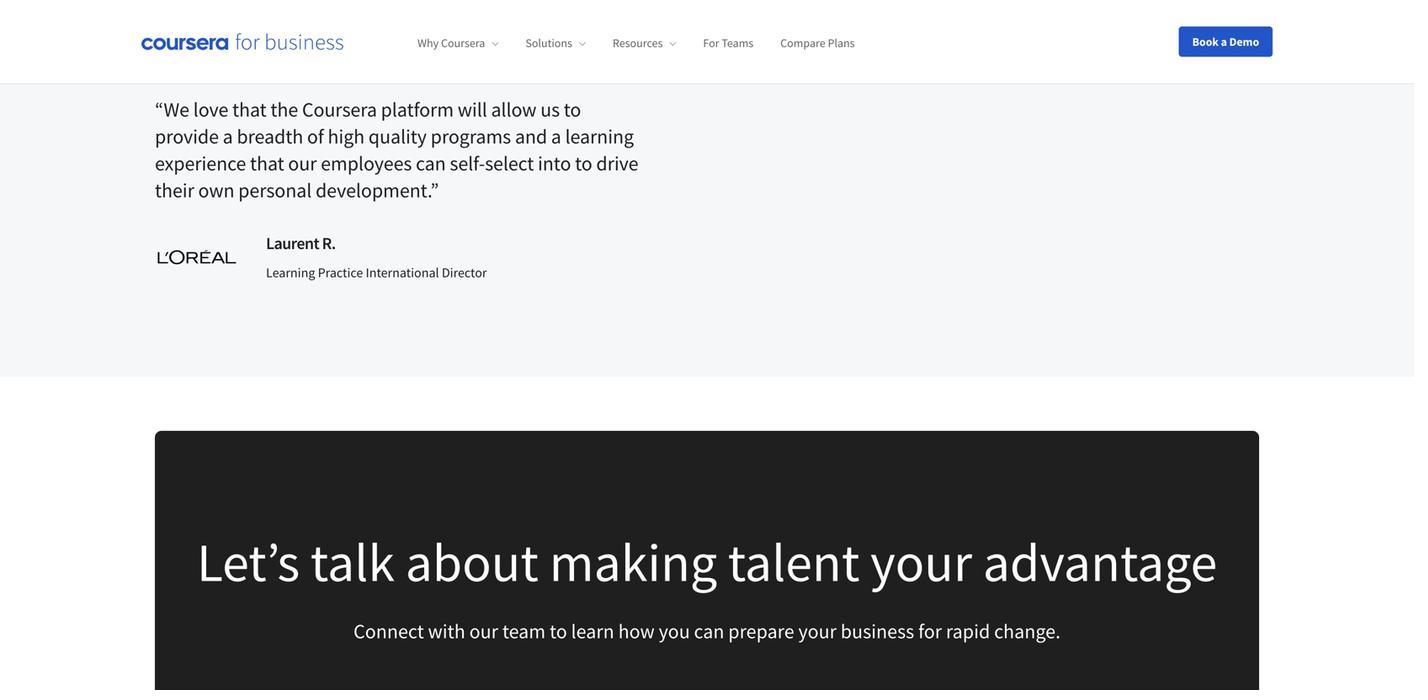 Task type: vqa. For each thing, say whether or not it's contained in the screenshot.
the left the "can"
yes



Task type: describe. For each thing, give the bounding box(es) containing it.
we love that the coursera platform will allow us to provide a breadth of high quality programs and a learning experience that our employees can self-select into to drive their own personal development.
[[155, 97, 638, 203]]

compare
[[780, 36, 825, 51]]

book a demo button
[[1179, 27, 1273, 57]]

r.
[[322, 233, 336, 254]]

why coursera link
[[418, 36, 499, 51]]

for teams
[[703, 36, 754, 51]]

allow
[[491, 97, 537, 122]]

for
[[703, 36, 719, 51]]

business
[[841, 619, 914, 644]]

demo
[[1229, 34, 1259, 49]]

advantage
[[983, 528, 1217, 596]]

experience
[[155, 151, 246, 176]]

let's talk about making talent your advantage
[[197, 528, 1217, 596]]

development.
[[316, 178, 430, 203]]

can inside we love that the coursera platform will allow us to provide a breadth of high quality programs and a learning experience that our employees can self-select into to drive their own personal development.
[[416, 151, 446, 176]]

director
[[442, 264, 487, 281]]

let's
[[197, 528, 300, 596]]

international
[[366, 264, 439, 281]]

resources
[[613, 36, 663, 51]]

of
[[307, 124, 324, 149]]

book
[[1192, 34, 1219, 49]]

learning
[[565, 124, 634, 149]]

laurent r.
[[266, 233, 336, 254]]

2 vertical spatial to
[[550, 619, 567, 644]]

rapid
[[946, 619, 990, 644]]

talent
[[728, 528, 860, 596]]

why coursera
[[418, 36, 485, 51]]

for
[[918, 619, 942, 644]]

love
[[193, 97, 228, 122]]

programs
[[431, 124, 511, 149]]

the
[[271, 97, 298, 122]]

connect
[[354, 619, 424, 644]]

compare plans
[[780, 36, 855, 51]]

drive
[[596, 151, 638, 176]]

0 vertical spatial that
[[232, 97, 267, 122]]

solutions link
[[526, 36, 586, 51]]

select
[[485, 151, 534, 176]]

learn
[[571, 619, 614, 644]]

book a demo
[[1192, 34, 1259, 49]]

l'oreal logo image
[[155, 248, 239, 267]]

0 vertical spatial coursera
[[441, 36, 485, 51]]

1 horizontal spatial our
[[469, 619, 498, 644]]

laurent
[[266, 233, 319, 254]]



Task type: locate. For each thing, give the bounding box(es) containing it.
practice
[[318, 264, 363, 281]]

why
[[418, 36, 439, 51]]

1 horizontal spatial a
[[551, 124, 561, 149]]

resources link
[[613, 36, 676, 51]]

for teams link
[[703, 36, 754, 51]]

change.
[[994, 619, 1061, 644]]

talk
[[310, 528, 395, 596]]

0 horizontal spatial a
[[223, 124, 233, 149]]

1 vertical spatial can
[[694, 619, 724, 644]]

that
[[232, 97, 267, 122], [250, 151, 284, 176]]

1 vertical spatial to
[[575, 151, 592, 176]]

1 horizontal spatial can
[[694, 619, 724, 644]]

that down breadth
[[250, 151, 284, 176]]

quality
[[369, 124, 427, 149]]

our down of
[[288, 151, 317, 176]]

a
[[1221, 34, 1227, 49], [223, 124, 233, 149], [551, 124, 561, 149]]

2 horizontal spatial a
[[1221, 34, 1227, 49]]

0 horizontal spatial our
[[288, 151, 317, 176]]

solutions
[[526, 36, 572, 51]]

employees
[[321, 151, 412, 176]]

0 vertical spatial can
[[416, 151, 446, 176]]

breadth
[[237, 124, 303, 149]]

us
[[541, 97, 560, 122]]

0 horizontal spatial your
[[798, 619, 837, 644]]

p&g logo image
[[178, 0, 247, 31]]

will
[[458, 97, 487, 122]]

our right with
[[469, 619, 498, 644]]

learning
[[266, 264, 315, 281]]

a right the book
[[1221, 34, 1227, 49]]

0 vertical spatial to
[[564, 97, 581, 122]]

connect with our team to learn how you can prepare your business for rapid change.
[[354, 619, 1061, 644]]

personal
[[238, 178, 312, 203]]

1 vertical spatial your
[[798, 619, 837, 644]]

we
[[164, 97, 189, 122]]

platform
[[381, 97, 454, 122]]

self-
[[450, 151, 485, 176]]

1 vertical spatial that
[[250, 151, 284, 176]]

your right prepare
[[798, 619, 837, 644]]

coursera for business image
[[141, 33, 343, 50]]

how
[[618, 619, 655, 644]]

to right us
[[564, 97, 581, 122]]

about
[[405, 528, 539, 596]]

0 vertical spatial our
[[288, 151, 317, 176]]

coursera right the 'why'
[[441, 36, 485, 51]]

1 horizontal spatial coursera
[[441, 36, 485, 51]]

1 horizontal spatial your
[[870, 528, 972, 596]]

can right you
[[694, 619, 724, 644]]

coursera
[[441, 36, 485, 51], [302, 97, 377, 122]]

compare plans link
[[780, 36, 855, 51]]

your
[[870, 528, 972, 596], [798, 619, 837, 644]]

high
[[328, 124, 365, 149]]

a right and
[[551, 124, 561, 149]]

to right into
[[575, 151, 592, 176]]

own
[[198, 178, 234, 203]]

to
[[564, 97, 581, 122], [575, 151, 592, 176], [550, 619, 567, 644]]

our
[[288, 151, 317, 176], [469, 619, 498, 644]]

learning practice international director
[[266, 264, 487, 281]]

0 horizontal spatial coursera
[[302, 97, 377, 122]]

can left self-
[[416, 151, 446, 176]]

with
[[428, 619, 465, 644]]

that up breadth
[[232, 97, 267, 122]]

team
[[502, 619, 546, 644]]

can
[[416, 151, 446, 176], [694, 619, 724, 644]]

making
[[549, 528, 717, 596]]

1 vertical spatial coursera
[[302, 97, 377, 122]]

you
[[659, 619, 690, 644]]

into
[[538, 151, 571, 176]]

coursera up high
[[302, 97, 377, 122]]

prepare
[[728, 619, 794, 644]]

a inside button
[[1221, 34, 1227, 49]]

teams
[[722, 36, 754, 51]]

provide
[[155, 124, 219, 149]]

a down love
[[223, 124, 233, 149]]

their
[[155, 178, 194, 203]]

our inside we love that the coursera platform will allow us to provide a breadth of high quality programs and a learning experience that our employees can self-select into to drive their own personal development.
[[288, 151, 317, 176]]

coursera inside we love that the coursera platform will allow us to provide a breadth of high quality programs and a learning experience that our employees can self-select into to drive their own personal development.
[[302, 97, 377, 122]]

0 vertical spatial your
[[870, 528, 972, 596]]

plans
[[828, 36, 855, 51]]

and
[[515, 124, 547, 149]]

0 horizontal spatial can
[[416, 151, 446, 176]]

to left learn
[[550, 619, 567, 644]]

your up for in the bottom of the page
[[870, 528, 972, 596]]

1 vertical spatial our
[[469, 619, 498, 644]]



